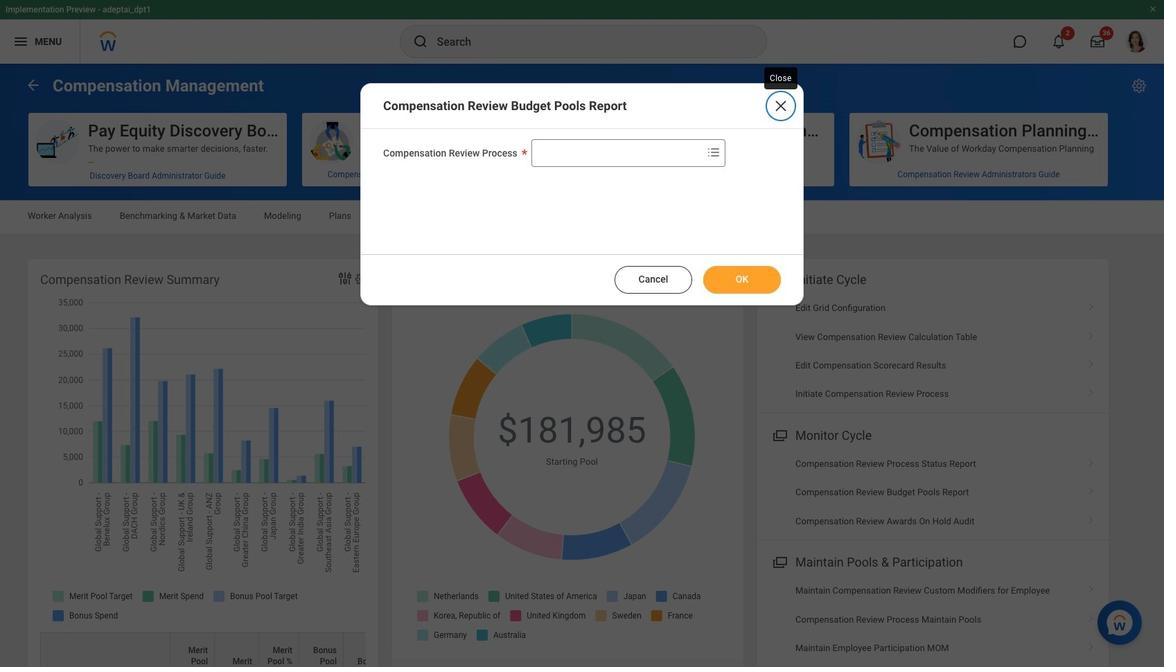 Task type: locate. For each thing, give the bounding box(es) containing it.
list
[[757, 294, 1109, 409], [757, 450, 1109, 536], [757, 577, 1109, 663]]

1 vertical spatial menu group image
[[770, 552, 789, 571]]

configure this page image
[[1131, 78, 1148, 94]]

1 menu group image from the top
[[770, 425, 789, 444]]

menu group image
[[770, 425, 789, 444], [770, 552, 789, 571]]

main content
[[0, 64, 1164, 667]]

tab list
[[14, 201, 1150, 234]]

2 chevron right image from the top
[[1082, 384, 1100, 398]]

5 chevron right image from the top
[[1082, 511, 1100, 525]]

chevron right image
[[1082, 298, 1100, 312], [1082, 355, 1100, 369], [1082, 454, 1100, 468], [1082, 482, 1100, 496], [1082, 511, 1100, 525], [1082, 581, 1100, 595]]

2 vertical spatial list
[[757, 577, 1109, 663]]

menu group image
[[770, 270, 789, 288]]

6 chevron right image from the top
[[1082, 581, 1100, 595]]

chevron right image
[[1082, 327, 1100, 341], [1082, 384, 1100, 398], [1082, 609, 1100, 623], [1082, 638, 1100, 652]]

row inside the compensation review summary element
[[40, 633, 428, 667]]

1 vertical spatial list
[[757, 450, 1109, 536]]

2 list from the top
[[757, 450, 1109, 536]]

0 vertical spatial list
[[757, 294, 1109, 409]]

dialog
[[360, 83, 804, 306]]

x image
[[773, 98, 789, 114]]

row
[[40, 633, 428, 667]]

2 menu group image from the top
[[770, 552, 789, 571]]

prompts image
[[705, 144, 722, 161]]

3 list from the top
[[757, 577, 1109, 663]]

profile logan mcneil element
[[1117, 26, 1156, 57]]

3 chevron right image from the top
[[1082, 609, 1100, 623]]

banner
[[0, 0, 1164, 64]]

tab
[[379, 201, 469, 234]]

tooltip
[[762, 64, 800, 92]]

0 vertical spatial menu group image
[[770, 425, 789, 444]]



Task type: vqa. For each thing, say whether or not it's contained in the screenshot.
Link inside the POPUP BUTTON
no



Task type: describe. For each thing, give the bounding box(es) containing it.
inbox large image
[[1091, 35, 1105, 49]]

4 chevron right image from the top
[[1082, 482, 1100, 496]]

1 chevron right image from the top
[[1082, 327, 1100, 341]]

close environment banner image
[[1149, 5, 1157, 13]]

menu group image for 3rd list from the top
[[770, 552, 789, 571]]

1 chevron right image from the top
[[1082, 298, 1100, 312]]

previous page image
[[25, 77, 42, 93]]

2 chevron right image from the top
[[1082, 355, 1100, 369]]

search image
[[412, 33, 429, 50]]

notifications large image
[[1052, 35, 1066, 49]]

3 chevron right image from the top
[[1082, 454, 1100, 468]]

compensation review summary element
[[28, 259, 428, 667]]

1 list from the top
[[757, 294, 1109, 409]]

4 chevron right image from the top
[[1082, 638, 1100, 652]]

compensation review by country element
[[392, 259, 744, 667]]

Search field
[[532, 141, 702, 166]]

menu group image for second list from the top of the page
[[770, 425, 789, 444]]



